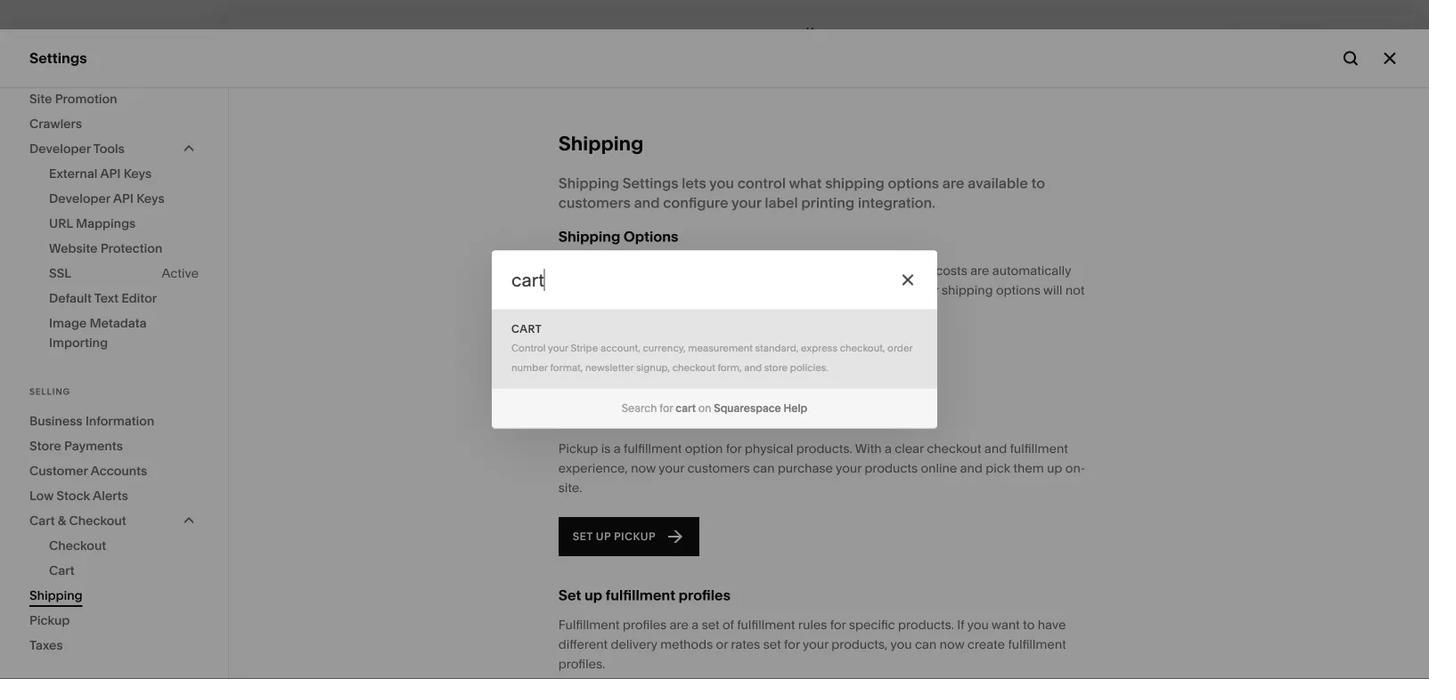 Task type: vqa. For each thing, say whether or not it's contained in the screenshot.
"INGREDIENTS"
no



Task type: locate. For each thing, give the bounding box(es) containing it.
products. up purchase
[[796, 441, 852, 457]]

to up 'served'
[[816, 263, 828, 278]]

1 vertical spatial set
[[763, 637, 781, 653]]

cart & checkout
[[29, 514, 126, 529]]

0 horizontal spatial set
[[702, 618, 720, 633]]

site. down experience,
[[558, 481, 582, 496]]

checkout inside cart & checkout dropdown button
[[69, 514, 126, 529]]

or
[[716, 637, 728, 653]]

and left pick
[[960, 461, 983, 476]]

cart inside cart & checkout dropdown button
[[29, 514, 55, 529]]

1 vertical spatial selling
[[29, 387, 70, 397]]

and inside cart control your stripe account, currency, measurement standard, express checkout, order number format, newsletter signup, checkout form, and store policies.
[[744, 362, 762, 374]]

1 vertical spatial profiles
[[623, 618, 667, 633]]

trial
[[494, 648, 516, 663]]

pickup inside the pickup is a fulfillment option for physical products. with a clear checkout and fulfillment experience, now your customers can purchase your products online and pick them up on- site.
[[558, 441, 598, 457]]

set down experience,
[[573, 531, 593, 543]]

to left get
[[696, 648, 708, 663]]

14
[[565, 648, 576, 663]]

options up integration.
[[888, 175, 939, 192]]

0 vertical spatial checkout
[[672, 362, 715, 374]]

2 horizontal spatial now
[[940, 637, 964, 653]]

1 vertical spatial are
[[970, 263, 989, 278]]

your inside the shipping settings lets you control what shipping options are available to customers and configure your label printing integration.
[[731, 194, 761, 212]]

0 vertical spatial of
[[898, 283, 910, 298]]

settings up site promotion
[[29, 49, 87, 67]]

2 horizontal spatial are
[[970, 263, 989, 278]]

cart left &
[[29, 514, 55, 529]]

0 horizontal spatial you
[[709, 175, 734, 192]]

shipping down costs
[[942, 283, 993, 298]]

0 horizontal spatial are
[[670, 618, 689, 633]]

signup,
[[636, 362, 670, 374]]

cart
[[511, 322, 542, 335], [29, 514, 55, 529], [49, 564, 74, 579]]

1 horizontal spatial help
[[784, 402, 807, 415]]

stripe
[[571, 343, 598, 355]]

cart down &
[[49, 564, 74, 579]]

0 horizontal spatial products.
[[673, 283, 729, 298]]

up down experience,
[[596, 531, 611, 543]]

for inside create shipping options for your customers to choose from. the costs are automatically applied to physical products. countries not served by any of your shipping options will not be accepted at checkout.
[[703, 263, 719, 278]]

site. inside the pickup is a fulfillment option for physical products. with a clear checkout and fulfillment experience, now your customers can purchase your products online and pick them up on- site.
[[558, 481, 582, 496]]

settings inside the shipping settings lets you control what shipping options are available to customers and configure your label printing integration.
[[622, 175, 678, 192]]

set inside button
[[573, 531, 593, 543]]

0 horizontal spatial physical
[[621, 283, 670, 298]]

from.
[[877, 263, 908, 278]]

2 vertical spatial you
[[890, 637, 912, 653]]

0 vertical spatial keys
[[124, 166, 152, 181]]

any
[[875, 283, 895, 298]]

up for set up pickup options
[[584, 411, 602, 428]]

0 vertical spatial help
[[784, 402, 807, 415]]

customers
[[558, 194, 631, 212], [750, 263, 813, 278], [687, 461, 750, 476]]

control
[[511, 343, 546, 355]]

to left have
[[1023, 618, 1035, 633]]

2 horizontal spatial of
[[898, 283, 910, 298]]

Search text field
[[492, 251, 937, 310]]

acuity scheduling
[[29, 269, 153, 286]]

1 vertical spatial pickup
[[29, 613, 70, 629]]

0 vertical spatial are
[[942, 175, 964, 192]]

1 vertical spatial set
[[573, 531, 593, 543]]

2 horizontal spatial a
[[885, 441, 892, 457]]

1 vertical spatial pickup
[[614, 531, 656, 543]]

0 horizontal spatial of
[[723, 618, 734, 633]]

pick
[[986, 461, 1010, 476]]

tab list
[[1238, 25, 1319, 53]]

developer down crawlers
[[29, 141, 91, 156]]

pickup up experience,
[[558, 441, 598, 457]]

to right available
[[1031, 175, 1045, 192]]

checkout down measurement
[[672, 362, 715, 374]]

options up option
[[656, 411, 708, 428]]

products. inside the fulfillment profiles are a set of fulfillment rules for specific products. if you want to have different delivery methods or rates set for your products, you can now create fulfillment profiles.
[[898, 618, 954, 633]]

online
[[921, 461, 957, 476]]

up up fulfillment
[[584, 587, 602, 604]]

0 vertical spatial you
[[709, 175, 734, 192]]

options inside the shipping settings lets you control what shipping options are available to customers and configure your label printing integration.
[[888, 175, 939, 192]]

can left purchase
[[753, 461, 775, 476]]

customers up the countries
[[750, 263, 813, 278]]

up left on-
[[1047, 461, 1062, 476]]

shipping down the shipping options
[[601, 263, 653, 278]]

low stock alerts
[[29, 489, 128, 504]]

profiles up delivery
[[623, 618, 667, 633]]

now down the if
[[940, 637, 964, 653]]

2 horizontal spatial products.
[[898, 618, 954, 633]]

are up methods
[[670, 618, 689, 633]]

customers down option
[[687, 461, 750, 476]]

products
[[865, 461, 918, 476]]

0 vertical spatial shipping
[[825, 175, 884, 192]]

cart up control
[[511, 322, 542, 335]]

home
[[806, 25, 837, 38]]

1 horizontal spatial now
[[668, 648, 693, 663]]

and up pick
[[984, 441, 1007, 457]]

for inside dialog
[[660, 402, 673, 415]]

0 vertical spatial selling
[[29, 142, 75, 159]]

by
[[857, 283, 872, 298]]

add shipping option
[[569, 354, 688, 366]]

squarespace
[[714, 402, 781, 415]]

selling up business
[[29, 387, 70, 397]]

products. inside the pickup is a fulfillment option for physical products. with a clear checkout and fulfillment experience, now your customers can purchase your products online and pick them up on- site.
[[796, 441, 852, 457]]

for
[[703, 263, 719, 278], [660, 402, 673, 415], [726, 441, 742, 457], [830, 618, 846, 633], [784, 637, 800, 653]]

fulfillment
[[624, 441, 682, 457], [1010, 441, 1068, 457], [605, 587, 675, 604], [737, 618, 795, 633], [1008, 637, 1066, 653]]

1 horizontal spatial pickup
[[558, 441, 598, 457]]

1 horizontal spatial profiles
[[679, 587, 731, 604]]

0 vertical spatial cart
[[511, 322, 542, 335]]

options up checkout.
[[655, 263, 700, 278]]

website down site promotion
[[29, 110, 85, 128]]

pickup for pickup
[[29, 613, 70, 629]]

1 vertical spatial checkout
[[49, 539, 106, 554]]

dialog
[[492, 251, 937, 429]]

checkout down alerts
[[69, 514, 126, 529]]

of up or
[[723, 618, 734, 633]]

0 vertical spatial settings
[[29, 49, 87, 67]]

settings left lets
[[622, 175, 678, 192]]

can left "create"
[[915, 637, 937, 653]]

help down "low"
[[29, 512, 61, 530]]

of right out
[[810, 648, 822, 663]]

fulfillment
[[558, 618, 620, 633]]

website inside website link
[[29, 110, 85, 128]]

shipping inside the shipping settings lets you control what shipping options are available to customers and configure your label printing integration.
[[558, 175, 619, 192]]

set right 'rates'
[[763, 637, 781, 653]]

acuity scheduling link
[[29, 268, 198, 289]]

1 vertical spatial website
[[49, 241, 98, 256]]

api down selling link
[[100, 166, 121, 181]]

0 horizontal spatial checkout
[[672, 362, 715, 374]]

site. down specific
[[853, 648, 877, 663]]

0 vertical spatial api
[[100, 166, 121, 181]]

not left 'served'
[[792, 283, 811, 298]]

shipping inside the shipping settings lets you control what shipping options are available to customers and configure your label printing integration.
[[825, 175, 884, 192]]

1 horizontal spatial are
[[942, 175, 964, 192]]

2 not from the left
[[1065, 283, 1085, 298]]

and inside the shipping settings lets you control what shipping options are available to customers and configure your label printing integration.
[[634, 194, 660, 212]]

0 horizontal spatial customers
[[558, 194, 631, 212]]

pickup up taxes on the left bottom of the page
[[29, 613, 70, 629]]

1 horizontal spatial shipping
[[825, 175, 884, 192]]

shipping options
[[558, 228, 678, 245]]

store
[[764, 362, 788, 374]]

integration.
[[858, 194, 935, 212]]

store payments
[[29, 439, 123, 454]]

measurement
[[688, 343, 753, 355]]

profiles up or
[[679, 587, 731, 604]]

you down specific
[[890, 637, 912, 653]]

published
[[813, 39, 864, 52]]

the
[[733, 648, 752, 663]]

1 vertical spatial you
[[967, 618, 989, 633]]

form,
[[718, 362, 742, 374]]

are left available
[[942, 175, 964, 192]]

shipping up printing
[[825, 175, 884, 192]]

up up is
[[584, 411, 602, 428]]

1 vertical spatial can
[[915, 637, 937, 653]]

for right option
[[726, 441, 742, 457]]

cart for cart & checkout
[[29, 514, 55, 529]]

now left get
[[668, 648, 693, 663]]

api down external api keys link
[[113, 191, 134, 206]]

2 vertical spatial are
[[670, 618, 689, 633]]

in
[[551, 648, 562, 663]]

pickup up the set up fulfillment profiles
[[614, 531, 656, 543]]

are right costs
[[970, 263, 989, 278]]

2 vertical spatial of
[[810, 648, 822, 663]]

0 horizontal spatial pickup
[[29, 613, 70, 629]]

physical inside create shipping options for your customers to choose from. the costs are automatically applied to physical products. countries not served by any of your shipping options will not be accepted at checkout.
[[621, 283, 670, 298]]

1 horizontal spatial can
[[915, 637, 937, 653]]

set up or
[[702, 618, 720, 633]]

keys up developer api keys link
[[124, 166, 152, 181]]

1 vertical spatial checkout
[[927, 441, 981, 457]]

0 vertical spatial set
[[558, 411, 581, 428]]

ra
[[36, 578, 52, 590]]

0 vertical spatial can
[[753, 461, 775, 476]]

add shipping option button
[[558, 339, 699, 380]]

developer tools link
[[29, 136, 199, 161]]

help down policies.
[[784, 402, 807, 415]]

want
[[992, 618, 1020, 633]]

for down rules at right
[[784, 637, 800, 653]]

image
[[49, 316, 87, 331]]

checkout.
[[650, 302, 708, 318]]

shipping link
[[29, 584, 199, 609]]

products. up checkout.
[[673, 283, 729, 298]]

cart & checkout button
[[29, 509, 199, 534]]

you right lets
[[709, 175, 734, 192]]

developer api keys
[[49, 191, 165, 206]]

website link
[[29, 110, 198, 131]]

low stock alerts link
[[29, 484, 199, 509]]

costs
[[936, 263, 967, 278]]

them
[[1013, 461, 1044, 476]]

0 horizontal spatial can
[[753, 461, 775, 476]]

physical up 'at'
[[621, 283, 670, 298]]

1 vertical spatial cart
[[29, 514, 55, 529]]

1 vertical spatial physical
[[745, 441, 793, 457]]

1 horizontal spatial customers
[[687, 461, 750, 476]]

2 vertical spatial products.
[[898, 618, 954, 633]]

with
[[855, 441, 882, 457]]

keys
[[124, 166, 152, 181], [137, 191, 165, 206]]

2 horizontal spatial customers
[[750, 263, 813, 278]]

for left 'cart'
[[660, 402, 673, 415]]

keys up url mappings link
[[137, 191, 165, 206]]

your
[[731, 194, 761, 212], [721, 263, 747, 278], [913, 283, 939, 298], [548, 343, 568, 355], [658, 461, 684, 476], [836, 461, 862, 476], [803, 637, 828, 653], [824, 648, 850, 663]]

for right rules at right
[[830, 618, 846, 633]]

1 vertical spatial help
[[29, 512, 61, 530]]

1 horizontal spatial a
[[692, 618, 699, 633]]

1 vertical spatial customers
[[750, 263, 813, 278]]

customers up the shipping options
[[558, 194, 631, 212]]

experience,
[[558, 461, 628, 476]]

specific
[[849, 618, 895, 633]]

automatically
[[992, 263, 1071, 278]]

0 vertical spatial customers
[[558, 194, 631, 212]]

keys for external api keys
[[124, 166, 152, 181]]

if
[[957, 618, 964, 633]]

0 horizontal spatial now
[[631, 461, 656, 476]]

up
[[584, 411, 602, 428], [1047, 461, 1062, 476], [596, 531, 611, 543], [584, 587, 602, 604]]

checkout up online
[[927, 441, 981, 457]]

1 horizontal spatial checkout
[[927, 441, 981, 457]]

1 horizontal spatial set
[[763, 637, 781, 653]]

api for external
[[100, 166, 121, 181]]

now inside the fulfillment profiles are a set of fulfillment rules for specific products. if you want to have different delivery methods or rates set for your products, you can now create fulfillment profiles.
[[940, 637, 964, 653]]

2 vertical spatial customers
[[687, 461, 750, 476]]

0 horizontal spatial not
[[792, 283, 811, 298]]

a right with
[[885, 441, 892, 457]]

image metadata importing link
[[49, 311, 199, 355]]

fulfillment down set up pickup options
[[624, 441, 682, 457]]

checkout
[[672, 362, 715, 374], [927, 441, 981, 457]]

developer down external
[[49, 191, 110, 206]]

2 vertical spatial settings
[[29, 481, 85, 498]]

2 vertical spatial set
[[558, 587, 581, 604]]

have
[[1038, 618, 1066, 633]]

1 horizontal spatial not
[[1065, 283, 1085, 298]]

cart for cart
[[49, 564, 74, 579]]

1 vertical spatial api
[[113, 191, 134, 206]]

0 vertical spatial pickup
[[605, 411, 653, 428]]

0 vertical spatial products.
[[673, 283, 729, 298]]

developer
[[29, 141, 91, 156], [49, 191, 110, 206]]

for up checkout.
[[703, 263, 719, 278]]

fulfillment down have
[[1008, 637, 1066, 653]]

customers inside create shipping options for your customers to choose from. the costs are automatically applied to physical products. countries not served by any of your shipping options will not be accepted at checkout.
[[750, 263, 813, 278]]

developer tools
[[29, 141, 125, 156]]

pickup inside button
[[614, 531, 656, 543]]

products. left the if
[[898, 618, 954, 633]]

1 vertical spatial shipping
[[601, 263, 653, 278]]

physical up purchase
[[745, 441, 793, 457]]

up inside button
[[596, 531, 611, 543]]

website inside website protection link
[[49, 241, 98, 256]]

library
[[71, 449, 119, 466]]

now right experience,
[[631, 461, 656, 476]]

cart inside cart control your stripe account, currency, measurement standard, express checkout, order number format, newsletter signup, checkout form, and store policies.
[[511, 322, 542, 335]]

1 vertical spatial keys
[[137, 191, 165, 206]]

website down url
[[49, 241, 98, 256]]

pickup up is
[[605, 411, 653, 428]]

1 horizontal spatial physical
[[745, 441, 793, 457]]

pickup for pickup is a fulfillment option for physical products. with a clear checkout and fulfillment experience, now your customers can purchase your products online and pick them up on- site.
[[558, 441, 598, 457]]

help
[[784, 402, 807, 415], [29, 512, 61, 530]]

0 vertical spatial pickup
[[558, 441, 598, 457]]

delivery
[[611, 637, 657, 653]]

default
[[49, 291, 92, 306]]

0 vertical spatial developer
[[29, 141, 91, 156]]

&
[[58, 514, 66, 529]]

developer inside dropdown button
[[29, 141, 91, 156]]

selling down crawlers
[[29, 142, 75, 159]]

checkout inside the pickup is a fulfillment option for physical products. with a clear checkout and fulfillment experience, now your customers can purchase your products online and pick them up on- site.
[[927, 441, 981, 457]]

2 vertical spatial cart
[[49, 564, 74, 579]]

currency,
[[643, 343, 686, 355]]

and left "store"
[[744, 362, 762, 374]]

2 horizontal spatial shipping
[[942, 283, 993, 298]]

a up methods
[[692, 618, 699, 633]]

cart link
[[49, 559, 199, 584]]

1 vertical spatial site.
[[853, 648, 877, 663]]

1 vertical spatial of
[[723, 618, 734, 633]]

0 horizontal spatial site.
[[558, 481, 582, 496]]

your inside cart control your stripe account, currency, measurement standard, express checkout, order number format, newsletter signup, checkout form, and store policies.
[[548, 343, 568, 355]]

of right any
[[898, 283, 910, 298]]

set up fulfillment
[[558, 587, 581, 604]]

profiles
[[679, 587, 731, 604], [623, 618, 667, 633]]

options down automatically
[[996, 283, 1040, 298]]

0 vertical spatial checkout
[[69, 514, 126, 529]]

pickup
[[558, 441, 598, 457], [29, 613, 70, 629]]

1 vertical spatial products.
[[796, 441, 852, 457]]

0 vertical spatial website
[[29, 110, 85, 128]]

asset library
[[29, 449, 119, 466]]

1 horizontal spatial products.
[[796, 441, 852, 457]]

0 vertical spatial physical
[[621, 283, 670, 298]]

shipping
[[558, 131, 644, 155], [558, 175, 619, 192], [558, 228, 620, 245], [595, 354, 645, 366], [29, 588, 83, 604]]

settings down 'customer'
[[29, 481, 85, 498]]

checkout
[[69, 514, 126, 529], [49, 539, 106, 554]]

to up accepted
[[606, 283, 618, 298]]

and
[[634, 194, 660, 212], [744, 362, 762, 374], [984, 441, 1007, 457], [960, 461, 983, 476]]

website for website protection
[[49, 241, 98, 256]]

and up options
[[634, 194, 660, 212]]

a right is
[[614, 441, 621, 457]]

ssl
[[49, 266, 71, 281]]

0 horizontal spatial profiles
[[623, 618, 667, 633]]

you right the if
[[967, 618, 989, 633]]

checkout down cart & checkout
[[49, 539, 106, 554]]

a inside the fulfillment profiles are a set of fulfillment rules for specific products. if you want to have different delivery methods or rates set for your products, you can now create fulfillment profiles.
[[692, 618, 699, 633]]

not right will
[[1065, 283, 1085, 298]]

1 vertical spatial developer
[[49, 191, 110, 206]]

cart inside cart link
[[49, 564, 74, 579]]

to inside the fulfillment profiles are a set of fulfillment rules for specific products. if you want to have different delivery methods or rates set for your products, you can now create fulfillment profiles.
[[1023, 618, 1035, 633]]

set down the format,
[[558, 411, 581, 428]]

are inside the fulfillment profiles are a set of fulfillment rules for specific products. if you want to have different delivery methods or rates set for your products, you can now create fulfillment profiles.
[[670, 618, 689, 633]]

is
[[601, 441, 611, 457]]

api
[[100, 166, 121, 181], [113, 191, 134, 206]]

website for website
[[29, 110, 85, 128]]

asset
[[29, 449, 68, 466]]

0 vertical spatial site.
[[558, 481, 582, 496]]

for inside the pickup is a fulfillment option for physical products. with a clear checkout and fulfillment experience, now your customers can purchase your products online and pick them up on- site.
[[726, 441, 742, 457]]

set
[[558, 411, 581, 428], [573, 531, 593, 543], [558, 587, 581, 604]]

marketing link
[[29, 173, 198, 194]]

most
[[755, 648, 785, 663]]

1 vertical spatial settings
[[622, 175, 678, 192]]

customers inside the shipping settings lets you control what shipping options are available to customers and configure your label printing integration.
[[558, 194, 631, 212]]

will
[[1043, 283, 1062, 298]]

control
[[737, 175, 786, 192]]

default text editor link
[[49, 286, 199, 311]]



Task type: describe. For each thing, give the bounding box(es) containing it.
help inside dialog
[[784, 402, 807, 415]]

url mappings link
[[49, 211, 199, 236]]

are inside create shipping options for your customers to choose from. the costs are automatically applied to physical products. countries not served by any of your shipping options will not be accepted at checkout.
[[970, 263, 989, 278]]

shipping settings lets you control what shipping options are available to customers and configure your label printing integration.
[[558, 175, 1045, 212]]

upgrade
[[613, 648, 665, 663]]

fulfillment profiles are a set of fulfillment rules for specific products. if you want to have different delivery methods or rates set for your products, you can now create fulfillment profiles.
[[558, 618, 1066, 672]]

1 horizontal spatial site.
[[853, 648, 877, 663]]

developer for developer api keys
[[49, 191, 110, 206]]

physical inside the pickup is a fulfillment option for physical products. with a clear checkout and fulfillment experience, now your customers can purchase your products online and pick them up on- site.
[[745, 441, 793, 457]]

0 horizontal spatial shipping
[[601, 263, 653, 278]]

pickup for set up pickup
[[614, 531, 656, 543]]

business
[[29, 414, 83, 429]]

scheduling
[[76, 269, 153, 286]]

website protection
[[49, 241, 162, 256]]

customer accounts
[[29, 464, 147, 479]]

home published
[[806, 25, 864, 52]]

default text editor
[[49, 291, 157, 306]]

set for set up fulfillment profiles
[[558, 587, 581, 604]]

standard,
[[755, 343, 799, 355]]

express
[[801, 343, 837, 355]]

fulfillment up the them
[[1010, 441, 1068, 457]]

low
[[29, 489, 54, 504]]

set up pickup options
[[558, 411, 708, 428]]

profiles inside the fulfillment profiles are a set of fulfillment rules for specific products. if you want to have different delivery methods or rates set for your products, you can now create fulfillment profiles.
[[623, 618, 667, 633]]

account,
[[600, 343, 640, 355]]

printing
[[801, 194, 855, 212]]

ends
[[519, 648, 548, 663]]

help link
[[29, 511, 61, 531]]

methods
[[660, 637, 713, 653]]

applied
[[558, 283, 603, 298]]

cart & checkout link
[[29, 509, 199, 534]]

alerts
[[93, 489, 128, 504]]

importing
[[49, 335, 108, 351]]

pickup for set up pickup options
[[605, 411, 653, 428]]

import
[[729, 354, 770, 366]]

checkout inside the 'checkout' link
[[49, 539, 106, 554]]

customer
[[29, 464, 88, 479]]

external
[[49, 166, 97, 181]]

anderson
[[99, 570, 149, 583]]

set up pickup
[[573, 531, 656, 543]]

now inside the pickup is a fulfillment option for physical products. with a clear checkout and fulfillment experience, now your customers can purchase your products online and pick them up on- site.
[[631, 461, 656, 476]]

dialog containing cart
[[492, 251, 937, 429]]

create shipping options for your customers to choose from. the costs are automatically applied to physical products. countries not served by any of your shipping options will not be accepted at checkout.
[[558, 263, 1085, 318]]

can inside the pickup is a fulfillment option for physical products. with a clear checkout and fulfillment experience, now your customers can purchase your products online and pick them up on- site.
[[753, 461, 775, 476]]

0 horizontal spatial help
[[29, 512, 61, 530]]

of inside the fulfillment profiles are a set of fulfillment rules for specific products. if you want to have different delivery methods or rates set for your products, you can now create fulfillment profiles.
[[723, 618, 734, 633]]

0 vertical spatial set
[[702, 618, 720, 633]]

etsy
[[806, 354, 831, 366]]

label
[[765, 194, 798, 212]]

shipping inside button
[[595, 354, 645, 366]]

business information
[[29, 414, 154, 429]]

purchase
[[778, 461, 833, 476]]

import from etsy
[[729, 354, 831, 366]]

be
[[558, 302, 574, 318]]

metadata
[[90, 316, 147, 331]]

you inside the shipping settings lets you control what shipping options are available to customers and configure your label printing integration.
[[709, 175, 734, 192]]

2 selling from the top
[[29, 387, 70, 397]]

available
[[968, 175, 1028, 192]]

rubyanndersson@gmail.com
[[71, 585, 215, 598]]

0 vertical spatial profiles
[[679, 587, 731, 604]]

option
[[647, 354, 688, 366]]

promotion
[[55, 91, 117, 106]]

api for developer
[[113, 191, 134, 206]]

set for set up pickup options
[[558, 411, 581, 428]]

customers inside the pickup is a fulfillment option for physical products. with a clear checkout and fulfillment experience, now your customers can purchase your products online and pick them up on- site.
[[687, 461, 750, 476]]

of inside create shipping options for your customers to choose from. the costs are automatically applied to physical products. countries not served by any of your shipping options will not be accepted at checkout.
[[898, 283, 910, 298]]

option
[[685, 441, 723, 457]]

crawlers
[[29, 116, 82, 131]]

protection
[[101, 241, 162, 256]]

cart for cart control your stripe account, currency, measurement standard, express checkout, order number format, newsletter signup, checkout form, and store policies.
[[511, 322, 542, 335]]

contacts link
[[29, 204, 198, 225]]

choose
[[831, 263, 874, 278]]

to inside the shipping settings lets you control what shipping options are available to customers and configure your label printing integration.
[[1031, 175, 1045, 192]]

configure
[[663, 194, 728, 212]]

1 horizontal spatial of
[[810, 648, 822, 663]]

your inside the fulfillment profiles are a set of fulfillment rules for specific products. if you want to have different delivery methods or rates set for your products, you can now create fulfillment profiles.
[[803, 637, 828, 653]]

selling link
[[29, 141, 198, 162]]

2 horizontal spatial you
[[967, 618, 989, 633]]

profiles.
[[558, 657, 605, 672]]

your
[[464, 648, 491, 663]]

site promotion link
[[29, 86, 199, 111]]

set for set up pickup
[[573, 531, 593, 543]]

at
[[636, 302, 647, 318]]

site
[[29, 91, 52, 106]]

developer tools button
[[29, 136, 199, 161]]

can inside the fulfillment profiles are a set of fulfillment rules for specific products. if you want to have different delivery methods or rates set for your products, you can now create fulfillment profiles.
[[915, 637, 937, 653]]

developer for developer tools
[[29, 141, 91, 156]]

store
[[29, 439, 61, 454]]

text
[[94, 291, 119, 306]]

pickup link
[[29, 609, 199, 633]]

up inside the pickup is a fulfillment option for physical products. with a clear checkout and fulfillment experience, now your customers can purchase your products online and pick them up on- site.
[[1047, 461, 1062, 476]]

fulfillment up 'rates'
[[737, 618, 795, 633]]

are inside the shipping settings lets you control what shipping options are available to customers and configure your label printing integration.
[[942, 175, 964, 192]]

checkout inside cart control your stripe account, currency, measurement standard, express checkout, order number format, newsletter signup, checkout form, and store policies.
[[672, 362, 715, 374]]

ruby anderson rubyanndersson@gmail.com
[[71, 570, 215, 598]]

products,
[[831, 637, 888, 653]]

up for set up fulfillment profiles
[[584, 587, 602, 604]]

keys for developer api keys
[[137, 191, 165, 206]]

pickup is a fulfillment option for physical products. with a clear checkout and fulfillment experience, now your customers can purchase your products online and pick them up on- site.
[[558, 441, 1086, 496]]

options
[[624, 228, 678, 245]]

asset library link
[[29, 448, 198, 469]]

2 vertical spatial shipping
[[942, 283, 993, 298]]

products. inside create shipping options for your customers to choose from. the costs are automatically applied to physical products. countries not served by any of your shipping options will not be accepted at checkout.
[[673, 283, 729, 298]]

countries
[[732, 283, 789, 298]]

policies.
[[790, 362, 829, 374]]

payments
[[64, 439, 123, 454]]

fulfillment up delivery
[[605, 587, 675, 604]]

editor
[[121, 291, 157, 306]]

served
[[814, 283, 854, 298]]

analytics link
[[29, 236, 198, 257]]

0 horizontal spatial a
[[614, 441, 621, 457]]

1 selling from the top
[[29, 142, 75, 159]]

set up pickup button
[[558, 518, 699, 557]]

1 horizontal spatial you
[[890, 637, 912, 653]]

1 not from the left
[[792, 283, 811, 298]]

taxes
[[29, 638, 63, 653]]

contacts
[[29, 205, 91, 223]]

image metadata importing
[[49, 316, 147, 351]]

site promotion
[[29, 91, 117, 106]]

up for set up pickup
[[596, 531, 611, 543]]



